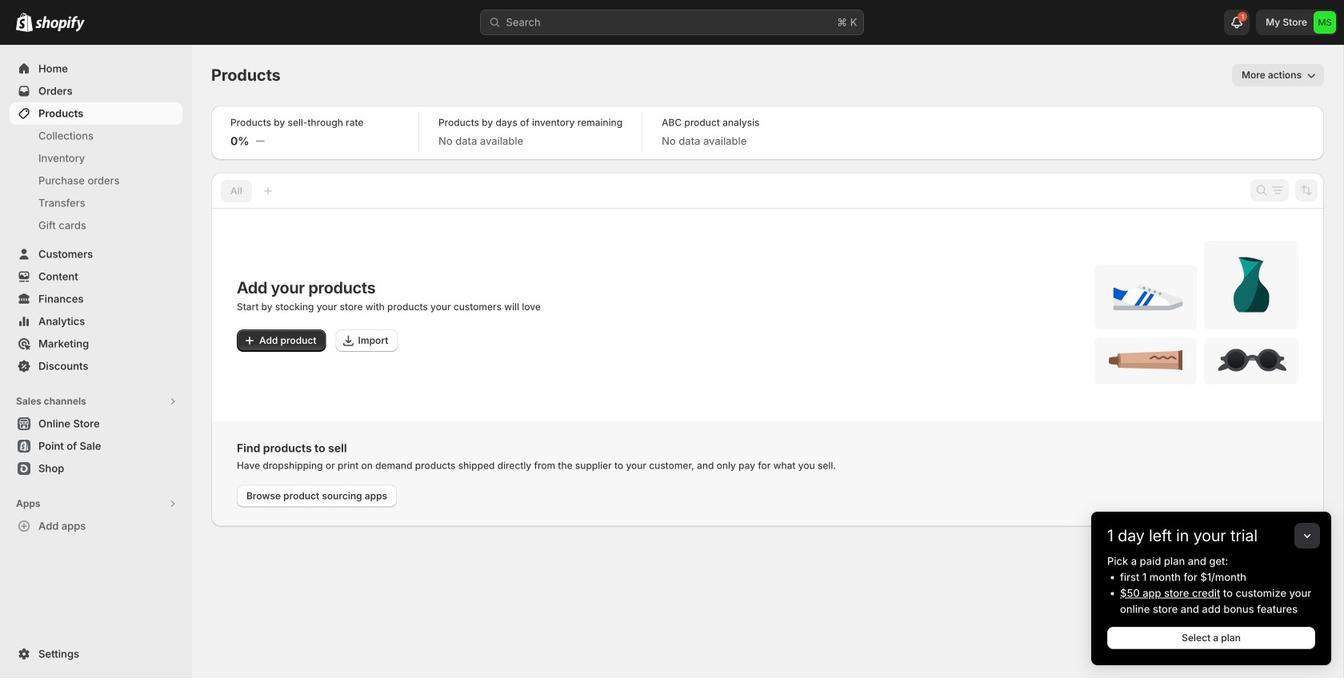 Task type: describe. For each thing, give the bounding box(es) containing it.
my store image
[[1314, 11, 1337, 34]]

1 horizontal spatial shopify image
[[35, 16, 85, 32]]

0 horizontal spatial shopify image
[[16, 13, 33, 32]]



Task type: locate. For each thing, give the bounding box(es) containing it.
start by stocking your store with products your customers will love image
[[1095, 241, 1299, 385]]

shopify image
[[16, 13, 33, 32], [35, 16, 85, 32]]



Task type: vqa. For each thing, say whether or not it's contained in the screenshot.
the middle "to"
no



